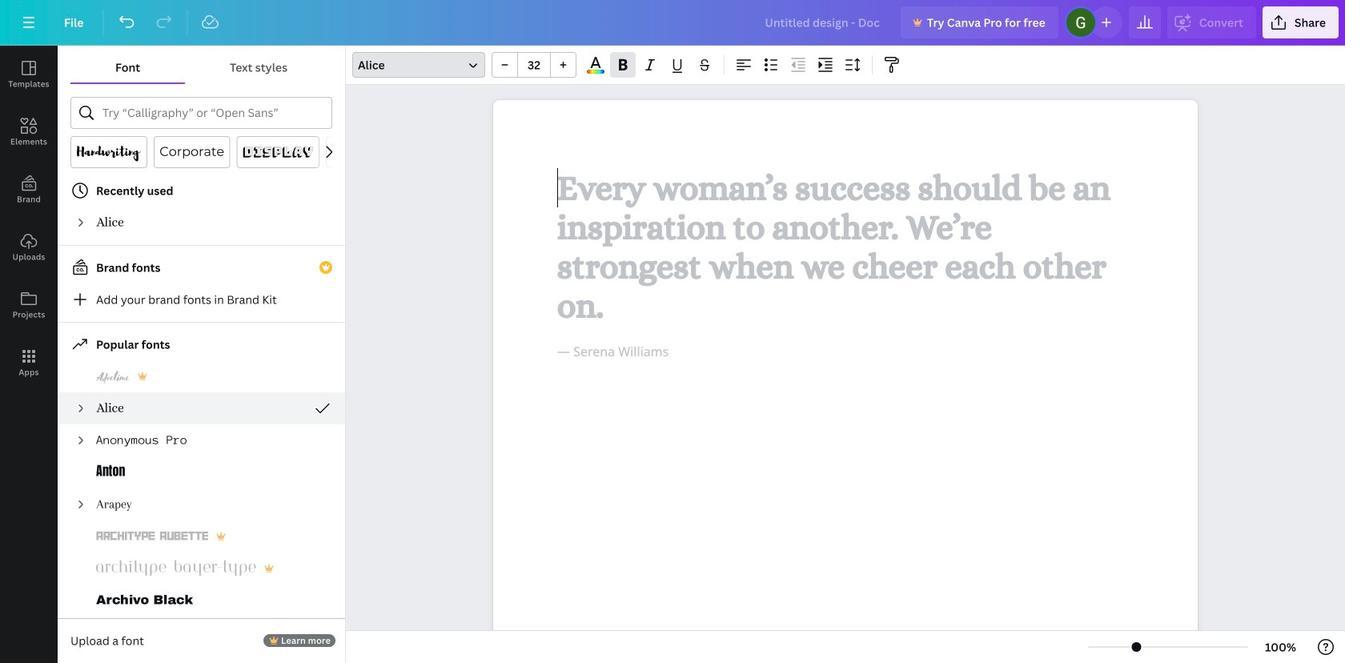 Task type: vqa. For each thing, say whether or not it's contained in the screenshot.
Try "Calligraphy" or "Open Sans" Search Field
yes



Task type: locate. For each thing, give the bounding box(es) containing it.
None text field
[[494, 100, 1199, 663]]

architype bayer-type image
[[96, 559, 256, 578]]

archivo black image
[[96, 591, 193, 610]]

alice image
[[96, 399, 123, 418]]

display image
[[243, 143, 313, 162]]

main menu bar
[[0, 0, 1346, 46]]

Design title text field
[[753, 6, 895, 38]]

Zoom button
[[1255, 635, 1307, 660]]

handwriting image
[[77, 143, 141, 162]]

advetime image
[[96, 367, 130, 386]]

architype aubette image
[[96, 527, 208, 546]]

arial image
[[96, 623, 121, 643]]

group
[[492, 52, 577, 78]]



Task type: describe. For each thing, give the bounding box(es) containing it.
anonymous pro image
[[96, 431, 187, 450]]

alice image
[[96, 213, 123, 232]]

anton image
[[96, 463, 125, 482]]

arapey image
[[96, 495, 132, 514]]

color range image
[[587, 70, 605, 74]]

Try "Calligraphy" or "Open Sans" search field
[[103, 98, 322, 128]]

corporate image
[[160, 143, 224, 162]]

side panel tab list
[[0, 46, 58, 392]]

– – number field
[[523, 57, 546, 73]]



